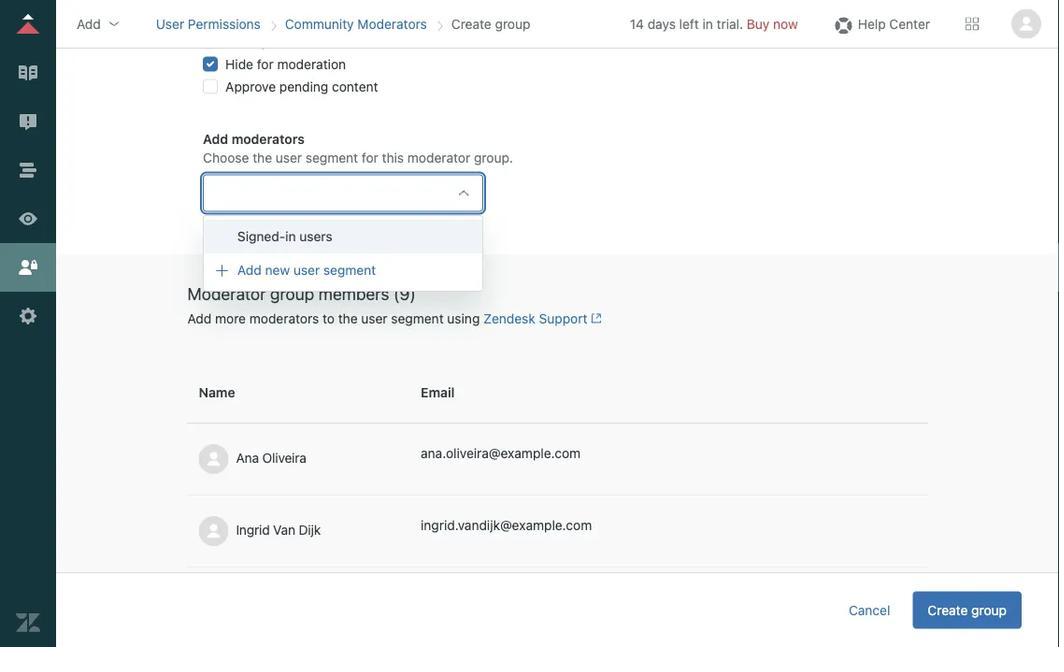 Task type: describe. For each thing, give the bounding box(es) containing it.
create group inside button
[[928, 603, 1008, 618]]

moderation
[[277, 56, 346, 71]]

group inside button
[[972, 603, 1008, 618]]

cancel button
[[835, 592, 906, 629]]

members
[[319, 284, 390, 304]]

van
[[273, 522, 296, 538]]

ingrid van dijk image
[[199, 516, 229, 546]]

1 vertical spatial moderators
[[250, 311, 319, 326]]

arrange content image
[[16, 158, 40, 182]]

email
[[421, 385, 455, 400]]

hide
[[226, 56, 254, 71]]

days
[[648, 16, 676, 31]]

user permissions link
[[156, 16, 261, 31]]

community
[[285, 16, 354, 31]]

trial.
[[717, 16, 744, 31]]

center
[[890, 16, 931, 31]]

add for add
[[77, 16, 101, 31]]

approve pending content
[[226, 79, 378, 94]]

oliveira
[[262, 450, 307, 466]]

zendesk image
[[16, 611, 40, 635]]

group.
[[474, 150, 513, 165]]

move post
[[226, 34, 289, 49]]

now
[[774, 16, 799, 31]]

in inside the add moderators list box
[[286, 229, 296, 244]]

(opens in a new tab) image
[[588, 313, 602, 324]]

add more moderators to the user segment using
[[188, 311, 484, 326]]

2 vertical spatial user
[[361, 311, 388, 326]]

left
[[680, 16, 700, 31]]

permissions
[[188, 16, 261, 31]]

cancel
[[849, 603, 891, 618]]

settings image
[[16, 304, 40, 328]]

segment inside option
[[324, 262, 376, 278]]

content
[[332, 79, 378, 94]]

moderators
[[358, 16, 427, 31]]

this
[[382, 150, 404, 165]]

ana
[[236, 450, 259, 466]]

add for add more moderators to the user segment using
[[188, 311, 212, 326]]

user
[[156, 16, 184, 31]]

14
[[630, 16, 645, 31]]

zendesk
[[484, 311, 536, 326]]

navigation containing user permissions
[[152, 10, 535, 38]]

create group button
[[913, 592, 1023, 629]]

moderate content image
[[16, 109, 40, 134]]

add moderators element
[[203, 174, 484, 212]]

add moderators list box
[[203, 215, 484, 292]]

0 horizontal spatial for
[[257, 56, 274, 71]]

add for add new user segment
[[238, 262, 262, 278]]

name
[[199, 385, 235, 400]]

user permissions image
[[16, 255, 40, 280]]

add new user segment option
[[204, 254, 483, 287]]

moderators inside add moderators choose the user segment for this moderator group.
[[232, 131, 305, 146]]

1 horizontal spatial group
[[495, 16, 531, 31]]

0 vertical spatial in
[[703, 16, 714, 31]]

customize design image
[[16, 207, 40, 231]]



Task type: vqa. For each thing, say whether or not it's contained in the screenshot.
Updated
no



Task type: locate. For each thing, give the bounding box(es) containing it.
1 vertical spatial for
[[362, 150, 379, 165]]

new
[[265, 262, 290, 278]]

community moderators link
[[285, 16, 427, 31]]

(9)
[[394, 284, 416, 304]]

ingrid
[[236, 522, 270, 538]]

1 horizontal spatial create group
[[928, 603, 1008, 618]]

0 horizontal spatial group
[[270, 284, 315, 304]]

moderators down moderator group members (9)
[[250, 311, 319, 326]]

1 vertical spatial the
[[338, 311, 358, 326]]

add
[[77, 16, 101, 31], [203, 131, 228, 146], [238, 262, 262, 278], [188, 311, 212, 326]]

ana oliveira image
[[199, 444, 229, 474]]

community moderators
[[285, 16, 427, 31]]

0 horizontal spatial create
[[452, 16, 492, 31]]

0 vertical spatial segment
[[306, 150, 358, 165]]

0 vertical spatial create group
[[452, 16, 531, 31]]

user
[[276, 150, 302, 165], [294, 262, 320, 278], [361, 311, 388, 326]]

in left users
[[286, 229, 296, 244]]

segment up add moderators field
[[306, 150, 358, 165]]

for left this
[[362, 150, 379, 165]]

zendesk products image
[[966, 17, 980, 30]]

user inside option
[[294, 262, 320, 278]]

add button
[[71, 10, 127, 38]]

choose
[[203, 150, 249, 165]]

14 days left in trial. buy now
[[630, 16, 799, 31]]

help center
[[859, 16, 931, 31]]

moderator
[[188, 284, 266, 304]]

add for add moderators choose the user segment for this moderator group.
[[203, 131, 228, 146]]

signed-
[[238, 229, 286, 244]]

1 vertical spatial create
[[928, 603, 969, 618]]

support
[[539, 311, 588, 326]]

signed-in users
[[238, 229, 333, 244]]

user up add moderators field
[[276, 150, 302, 165]]

moderators up choose
[[232, 131, 305, 146]]

group
[[495, 16, 531, 31], [270, 284, 315, 304], [972, 603, 1008, 618]]

add left new
[[238, 262, 262, 278]]

0 vertical spatial group
[[495, 16, 531, 31]]

the right choose
[[253, 150, 272, 165]]

add new user segment
[[238, 262, 376, 278]]

create right cancel
[[928, 603, 969, 618]]

zendesk support link
[[484, 311, 602, 326]]

navigation
[[152, 10, 535, 38]]

users
[[300, 229, 333, 244]]

0 horizontal spatial create group
[[452, 16, 531, 31]]

0 vertical spatial create
[[452, 16, 492, 31]]

add left "more"
[[188, 311, 212, 326]]

add left user
[[77, 16, 101, 31]]

move
[[226, 34, 258, 49]]

0 vertical spatial the
[[253, 150, 272, 165]]

ingrid van dijk
[[236, 522, 321, 538]]

manage articles image
[[16, 61, 40, 85]]

add up choose
[[203, 131, 228, 146]]

to
[[323, 311, 335, 326]]

moderators
[[232, 131, 305, 146], [250, 311, 319, 326]]

0 vertical spatial moderators
[[232, 131, 305, 146]]

post
[[262, 34, 289, 49]]

create inside button
[[928, 603, 969, 618]]

for down move post
[[257, 56, 274, 71]]

ingrid.vandijk@example.com
[[421, 518, 592, 533]]

for inside add moderators choose the user segment for this moderator group.
[[362, 150, 379, 165]]

2 vertical spatial segment
[[391, 311, 444, 326]]

1 horizontal spatial for
[[362, 150, 379, 165]]

1 vertical spatial in
[[286, 229, 296, 244]]

add inside option
[[238, 262, 262, 278]]

0 horizontal spatial in
[[286, 229, 296, 244]]

segment
[[306, 150, 358, 165], [324, 262, 376, 278], [391, 311, 444, 326]]

moderator
[[408, 150, 471, 165]]

segment inside add moderators choose the user segment for this moderator group.
[[306, 150, 358, 165]]

0 vertical spatial user
[[276, 150, 302, 165]]

user permissions
[[156, 16, 261, 31]]

1 horizontal spatial the
[[338, 311, 358, 326]]

0 vertical spatial for
[[257, 56, 274, 71]]

1 horizontal spatial create
[[928, 603, 969, 618]]

2 vertical spatial group
[[972, 603, 1008, 618]]

Add moderators field
[[215, 185, 449, 202]]

create
[[452, 16, 492, 31], [928, 603, 969, 618]]

for
[[257, 56, 274, 71], [362, 150, 379, 165]]

user up moderator group members (9)
[[294, 262, 320, 278]]

segment down (9)
[[391, 311, 444, 326]]

1 vertical spatial segment
[[324, 262, 376, 278]]

add moderators choose the user segment for this moderator group.
[[203, 131, 513, 165]]

in
[[703, 16, 714, 31], [286, 229, 296, 244]]

moderator group members (9)
[[188, 284, 416, 304]]

hide for moderation
[[226, 56, 346, 71]]

using
[[448, 311, 480, 326]]

1 vertical spatial create group
[[928, 603, 1008, 618]]

the inside add moderators choose the user segment for this moderator group.
[[253, 150, 272, 165]]

1 vertical spatial user
[[294, 262, 320, 278]]

1 horizontal spatial in
[[703, 16, 714, 31]]

pending
[[280, 79, 329, 94]]

2 horizontal spatial group
[[972, 603, 1008, 618]]

help center button
[[827, 10, 936, 38]]

the right to
[[338, 311, 358, 326]]

in right left
[[703, 16, 714, 31]]

0 horizontal spatial the
[[253, 150, 272, 165]]

add inside add moderators choose the user segment for this moderator group.
[[203, 131, 228, 146]]

zendesk support
[[484, 311, 588, 326]]

the
[[253, 150, 272, 165], [338, 311, 358, 326]]

user inside add moderators choose the user segment for this moderator group.
[[276, 150, 302, 165]]

add inside dropdown button
[[77, 16, 101, 31]]

1 vertical spatial group
[[270, 284, 315, 304]]

dijk
[[299, 522, 321, 538]]

user down members
[[361, 311, 388, 326]]

approve
[[226, 79, 276, 94]]

ana.oliveira@example.com
[[421, 446, 581, 461]]

more
[[215, 311, 246, 326]]

segment up members
[[324, 262, 376, 278]]

create group
[[452, 16, 531, 31], [928, 603, 1008, 618]]

create group inside navigation
[[452, 16, 531, 31]]

ana oliveira
[[236, 450, 307, 466]]

create right moderators
[[452, 16, 492, 31]]

buy
[[747, 16, 770, 31]]

help
[[859, 16, 887, 31]]



